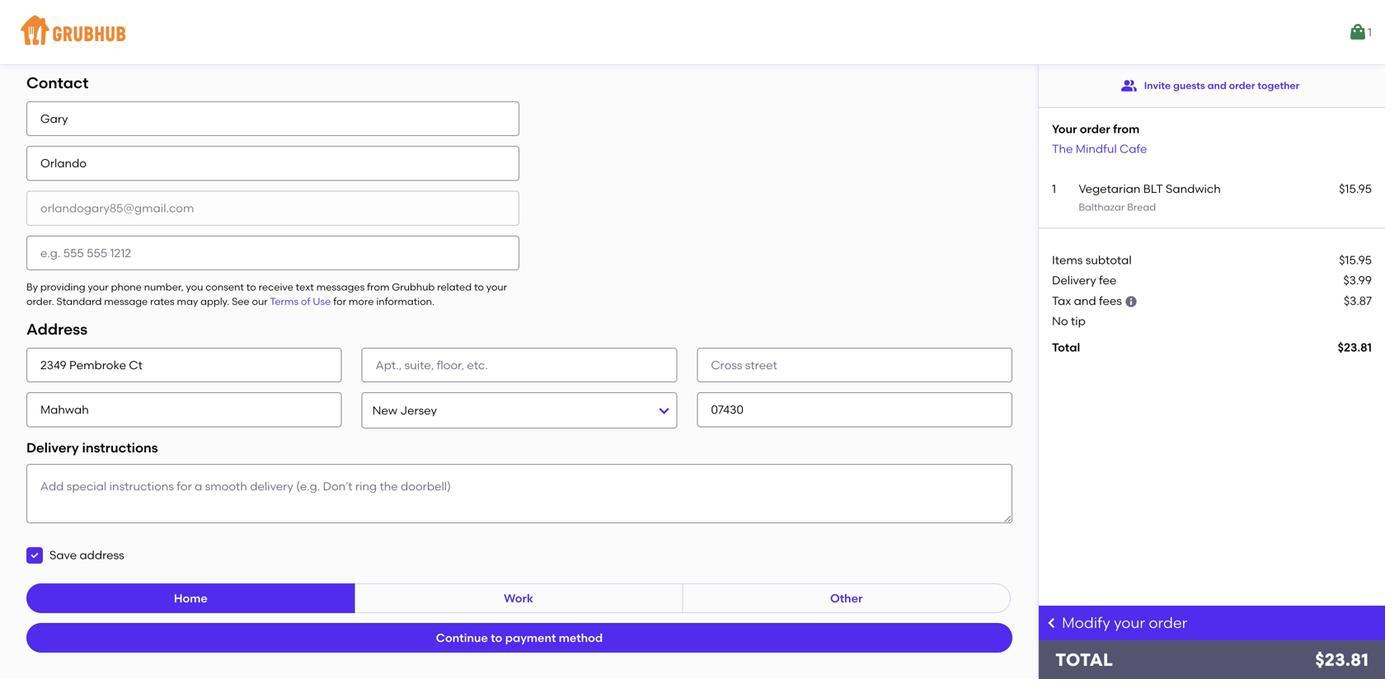 Task type: describe. For each thing, give the bounding box(es) containing it.
vegetarian blt sandwich
[[1079, 182, 1221, 196]]

related
[[437, 281, 472, 293]]

continue to payment method button
[[26, 623, 1013, 653]]

$3.87
[[1344, 294, 1372, 308]]

messages
[[316, 281, 365, 293]]

terms of use link
[[270, 296, 331, 308]]

delivery for delivery instructions
[[26, 440, 79, 456]]

look
[[291, 6, 341, 33]]

0 vertical spatial $23.81
[[1338, 340, 1372, 354]]

modify your order
[[1062, 614, 1188, 632]]

1 inside button
[[1368, 25, 1372, 39]]

First name text field
[[26, 101, 520, 136]]

method
[[559, 631, 603, 645]]

modify
[[1062, 614, 1111, 632]]

of
[[301, 296, 311, 308]]

by providing your phone number, you consent to receive text messages from grubhub related to your order. standard message rates may apply. see our
[[26, 281, 507, 308]]

1 horizontal spatial your
[[486, 281, 507, 293]]

the
[[1052, 142, 1073, 156]]

fee
[[1099, 273, 1117, 287]]

below
[[216, 6, 286, 33]]

cafe
[[1120, 142, 1147, 156]]

your
[[1052, 122, 1077, 136]]

your order from the mindful cafe
[[1052, 122, 1147, 156]]

invite
[[1144, 79, 1171, 91]]

2 vertical spatial order
[[1149, 614, 1188, 632]]

main navigation navigation
[[0, 0, 1385, 64]]

balthazar
[[1079, 201, 1125, 213]]

Phone telephone field
[[26, 236, 520, 271]]

information.
[[376, 296, 435, 308]]

vegetarian
[[1079, 182, 1141, 196]]

1 horizontal spatial svg image
[[1125, 295, 1138, 309]]

phone
[[111, 281, 142, 293]]

no tip
[[1052, 314, 1086, 328]]

tip
[[1071, 314, 1086, 328]]

Address 1 text field
[[26, 348, 342, 383]]

items
[[1052, 253, 1083, 267]]

0 horizontal spatial your
[[88, 281, 109, 293]]

svg image
[[30, 551, 40, 561]]

together
[[1258, 79, 1300, 91]]

the mindful cafe link
[[1052, 142, 1147, 156]]

Address 2 text field
[[362, 348, 677, 383]]

continue
[[436, 631, 488, 645]]

Zip text field
[[697, 393, 1013, 428]]

does everything below look correct?
[[26, 6, 442, 33]]

to inside button
[[491, 631, 503, 645]]

tax
[[1052, 294, 1071, 308]]

save
[[49, 548, 77, 563]]

by
[[26, 281, 38, 293]]

Last name text field
[[26, 146, 520, 181]]

$15.95 for $15.95
[[1339, 253, 1372, 267]]

receive
[[259, 281, 293, 293]]

address
[[26, 320, 88, 338]]

Cross street text field
[[697, 348, 1013, 383]]

bread
[[1127, 201, 1156, 213]]

1 vertical spatial 1
[[1052, 182, 1056, 196]]

invite guests and order together
[[1144, 79, 1300, 91]]

terms
[[270, 296, 299, 308]]

1 vertical spatial $23.81
[[1316, 650, 1369, 671]]

from inside your order from the mindful cafe
[[1113, 122, 1140, 136]]

mindful
[[1076, 142, 1117, 156]]

fees
[[1099, 294, 1122, 308]]

providing
[[40, 281, 85, 293]]

you
[[186, 281, 203, 293]]

apply.
[[200, 296, 229, 308]]

0 vertical spatial total
[[1052, 340, 1080, 354]]

delivery fee
[[1052, 273, 1117, 287]]

contact
[[26, 74, 89, 92]]

$15.95 for $15.95 balthazar bread
[[1339, 182, 1372, 196]]

other
[[830, 592, 863, 606]]

0 horizontal spatial and
[[1074, 294, 1096, 308]]

continue to payment method
[[436, 631, 603, 645]]

use
[[313, 296, 331, 308]]



Task type: locate. For each thing, give the bounding box(es) containing it.
everything
[[89, 6, 211, 33]]

1 horizontal spatial delivery
[[1052, 273, 1097, 287]]

for
[[333, 296, 346, 308]]

see
[[232, 296, 250, 308]]

Email email field
[[26, 191, 520, 226]]

and down delivery fee
[[1074, 294, 1096, 308]]

save address
[[49, 548, 124, 563]]

order
[[1229, 79, 1256, 91], [1080, 122, 1111, 136], [1149, 614, 1188, 632]]

to up our
[[246, 281, 256, 293]]

1 horizontal spatial to
[[474, 281, 484, 293]]

0 horizontal spatial to
[[246, 281, 256, 293]]

0 horizontal spatial from
[[367, 281, 390, 293]]

0 vertical spatial 1
[[1368, 25, 1372, 39]]

Delivery instructions text field
[[26, 464, 1013, 523]]

$15.95 balthazar bread
[[1079, 182, 1372, 213]]

your
[[88, 281, 109, 293], [486, 281, 507, 293], [1114, 614, 1145, 632]]

1 vertical spatial and
[[1074, 294, 1096, 308]]

1 horizontal spatial 1
[[1368, 25, 1372, 39]]

0 horizontal spatial order
[[1080, 122, 1111, 136]]

our
[[252, 296, 268, 308]]

work
[[504, 592, 533, 606]]

2 horizontal spatial to
[[491, 631, 503, 645]]

1 horizontal spatial and
[[1208, 79, 1227, 91]]

1 horizontal spatial from
[[1113, 122, 1140, 136]]

consent
[[206, 281, 244, 293]]

order right modify
[[1149, 614, 1188, 632]]

your right related
[[486, 281, 507, 293]]

0 horizontal spatial svg image
[[1046, 617, 1059, 630]]

svg image left modify
[[1046, 617, 1059, 630]]

message
[[104, 296, 148, 308]]

your right modify
[[1114, 614, 1145, 632]]

number,
[[144, 281, 184, 293]]

from inside by providing your phone number, you consent to receive text messages from grubhub related to your order. standard message rates may apply. see our
[[367, 281, 390, 293]]

instructions
[[82, 440, 158, 456]]

1 vertical spatial $15.95
[[1339, 253, 1372, 267]]

1 vertical spatial from
[[367, 281, 390, 293]]

total down modify
[[1056, 650, 1113, 671]]

from up the more
[[367, 281, 390, 293]]

$15.95 inside $15.95 balthazar bread
[[1339, 182, 1372, 196]]

$3.99
[[1344, 273, 1372, 287]]

sandwich
[[1166, 182, 1221, 196]]

blt
[[1144, 182, 1163, 196]]

1 horizontal spatial order
[[1149, 614, 1188, 632]]

grubhub
[[392, 281, 435, 293]]

order inside invite guests and order together button
[[1229, 79, 1256, 91]]

more
[[349, 296, 374, 308]]

delivery down items
[[1052, 273, 1097, 287]]

does
[[26, 6, 84, 33]]

order inside your order from the mindful cafe
[[1080, 122, 1111, 136]]

0 vertical spatial from
[[1113, 122, 1140, 136]]

from up cafe
[[1113, 122, 1140, 136]]

svg image
[[1125, 295, 1138, 309], [1046, 617, 1059, 630]]

address
[[80, 548, 124, 563]]

order up the mindful
[[1080, 122, 1111, 136]]

terms of use for more information.
[[270, 296, 435, 308]]

order left the "together"
[[1229, 79, 1256, 91]]

text
[[296, 281, 314, 293]]

your up the standard on the left top of the page
[[88, 281, 109, 293]]

delivery
[[1052, 273, 1097, 287], [26, 440, 79, 456]]

1 vertical spatial svg image
[[1046, 617, 1059, 630]]

people icon image
[[1121, 78, 1138, 94]]

total down no tip
[[1052, 340, 1080, 354]]

payment
[[505, 631, 556, 645]]

total
[[1052, 340, 1080, 354], [1056, 650, 1113, 671]]

subtotal
[[1086, 253, 1132, 267]]

$15.95
[[1339, 182, 1372, 196], [1339, 253, 1372, 267]]

invite guests and order together button
[[1121, 71, 1300, 101]]

2 horizontal spatial order
[[1229, 79, 1256, 91]]

to left payment at bottom
[[491, 631, 503, 645]]

rates
[[150, 296, 175, 308]]

0 vertical spatial delivery
[[1052, 273, 1097, 287]]

and right the guests at the right top of the page
[[1208, 79, 1227, 91]]

$23.81
[[1338, 340, 1372, 354], [1316, 650, 1369, 671]]

order.
[[26, 296, 54, 308]]

home
[[174, 592, 208, 606]]

0 horizontal spatial 1
[[1052, 182, 1056, 196]]

standard
[[57, 296, 102, 308]]

1 vertical spatial total
[[1056, 650, 1113, 671]]

to right related
[[474, 281, 484, 293]]

0 vertical spatial $15.95
[[1339, 182, 1372, 196]]

delivery left 'instructions'
[[26, 440, 79, 456]]

from
[[1113, 122, 1140, 136], [367, 281, 390, 293]]

0 vertical spatial svg image
[[1125, 295, 1138, 309]]

correct?
[[346, 6, 442, 33]]

svg image right fees at the right top of the page
[[1125, 295, 1138, 309]]

City text field
[[26, 393, 342, 428]]

1 button
[[1348, 17, 1372, 47]]

to
[[246, 281, 256, 293], [474, 281, 484, 293], [491, 631, 503, 645]]

0 vertical spatial order
[[1229, 79, 1256, 91]]

and
[[1208, 79, 1227, 91], [1074, 294, 1096, 308]]

and inside button
[[1208, 79, 1227, 91]]

1
[[1368, 25, 1372, 39], [1052, 182, 1056, 196]]

2 horizontal spatial your
[[1114, 614, 1145, 632]]

guests
[[1174, 79, 1205, 91]]

2 $15.95 from the top
[[1339, 253, 1372, 267]]

may
[[177, 296, 198, 308]]

0 vertical spatial and
[[1208, 79, 1227, 91]]

1 $15.95 from the top
[[1339, 182, 1372, 196]]

tax and fees
[[1052, 294, 1122, 308]]

other button
[[682, 584, 1011, 613]]

no
[[1052, 314, 1068, 328]]

1 vertical spatial order
[[1080, 122, 1111, 136]]

work button
[[354, 584, 683, 613]]

1 vertical spatial delivery
[[26, 440, 79, 456]]

delivery for delivery fee
[[1052, 273, 1097, 287]]

items subtotal
[[1052, 253, 1132, 267]]

0 horizontal spatial delivery
[[26, 440, 79, 456]]

delivery instructions
[[26, 440, 158, 456]]

home button
[[26, 584, 355, 613]]



Task type: vqa. For each thing, say whether or not it's contained in the screenshot.
Less
no



